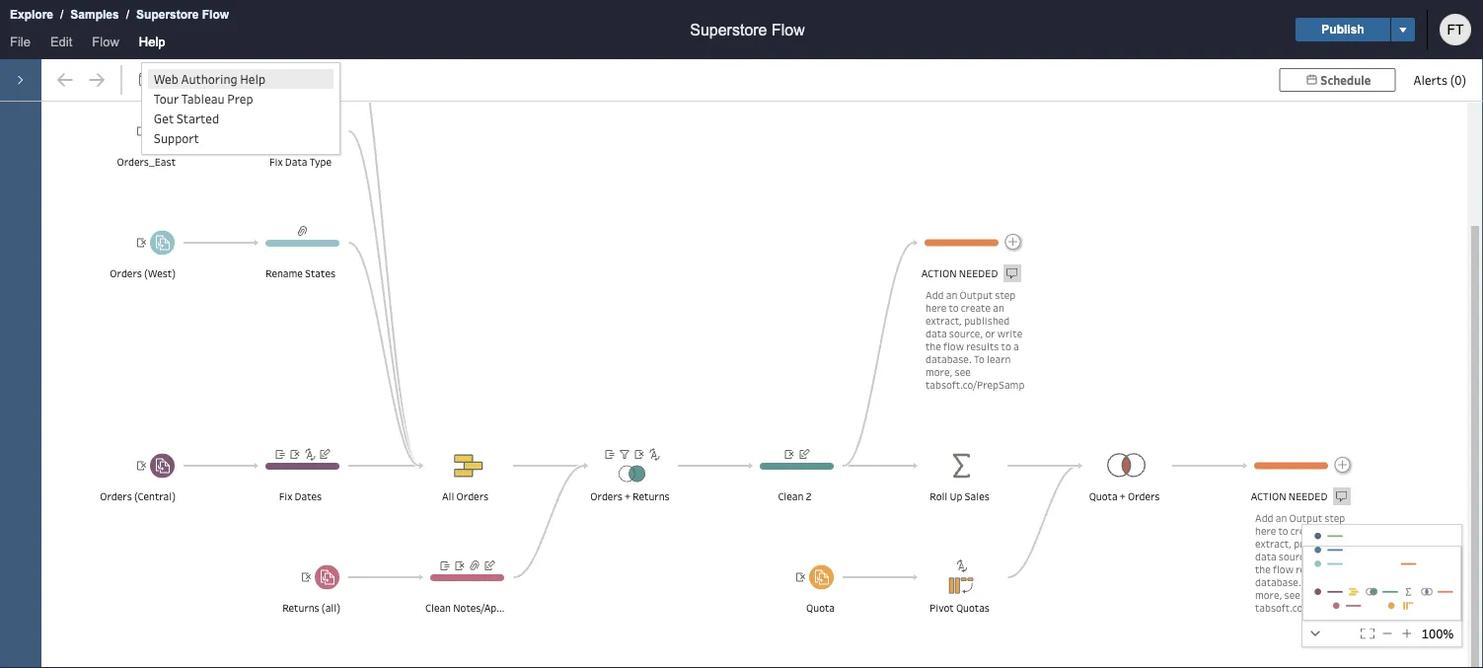 Task type: locate. For each thing, give the bounding box(es) containing it.
(all)
[[322, 601, 341, 615]]

published
[[965, 313, 1010, 327], [1294, 537, 1340, 550]]

0 horizontal spatial write
[[998, 326, 1023, 340]]

states
[[305, 267, 336, 280]]

quota + orders
[[1090, 490, 1160, 503]]

0 horizontal spatial clean
[[426, 601, 451, 615]]

1 vertical spatial step
[[1325, 511, 1346, 525]]

explore / samples / superstore flow
[[10, 8, 229, 21]]

tabsoft.co/prepsamp
[[926, 378, 1025, 391], [1256, 601, 1355, 615]]

0 horizontal spatial tabsoft.co/prepsamp
[[926, 378, 1025, 391]]

1 vertical spatial fix
[[279, 490, 293, 503]]

0 vertical spatial data
[[926, 326, 947, 340]]

1 horizontal spatial action
[[1251, 490, 1287, 503]]

clean
[[778, 490, 804, 503], [426, 601, 451, 615]]

1 vertical spatial action needed
[[1251, 490, 1328, 503]]

2 + from the left
[[1120, 490, 1126, 503]]

1 horizontal spatial /
[[126, 8, 129, 21]]

to
[[949, 301, 959, 314], [1002, 339, 1012, 353], [1279, 524, 1289, 538], [1331, 562, 1341, 576]]

1 vertical spatial learn
[[1317, 575, 1341, 589]]

0 vertical spatial tabsoft.co/prepsamp
[[926, 378, 1025, 391]]

1 vertical spatial more,
[[1256, 588, 1283, 602]]

or
[[986, 326, 996, 340], [1315, 549, 1325, 563]]

an
[[946, 288, 958, 302], [993, 301, 1005, 314], [1276, 511, 1288, 525], [1323, 524, 1335, 538]]

0 vertical spatial output
[[960, 288, 993, 302]]

1 vertical spatial extract,
[[1256, 537, 1292, 550]]

flow
[[944, 339, 965, 353], [1274, 562, 1294, 576]]

prep
[[227, 90, 253, 107]]

fix
[[270, 155, 283, 169], [279, 490, 293, 503]]

0 horizontal spatial to
[[974, 352, 985, 366]]

0 horizontal spatial create
[[961, 301, 991, 314]]

0 horizontal spatial published
[[965, 313, 1010, 327]]

0 horizontal spatial action
[[922, 267, 957, 280]]

0 horizontal spatial quota
[[807, 601, 835, 615]]

0 horizontal spatial here
[[926, 301, 947, 314]]

1 vertical spatial returns
[[282, 601, 320, 615]]

clean notes/approver
[[426, 601, 528, 615]]

0 horizontal spatial action needed
[[922, 267, 998, 280]]

1 vertical spatial quota
[[807, 601, 835, 615]]

1 + from the left
[[625, 490, 631, 503]]

fix dates
[[279, 490, 322, 503]]

more,
[[926, 365, 953, 379], [1256, 588, 1283, 602]]

1 vertical spatial needed
[[1289, 490, 1328, 503]]

quota
[[1090, 490, 1118, 503], [807, 601, 835, 615]]

0 vertical spatial needed
[[959, 267, 998, 280]]

a
[[1014, 339, 1019, 353], [1344, 562, 1349, 576]]

extract,
[[926, 313, 963, 327], [1256, 537, 1292, 550]]

clean left 2
[[778, 490, 804, 503]]

+
[[625, 490, 631, 503], [1120, 490, 1126, 503]]

1 vertical spatial output
[[1290, 511, 1323, 525]]

database.
[[926, 352, 972, 366], [1256, 575, 1302, 589]]

orders (central)
[[100, 490, 176, 503]]

0 horizontal spatial add an output step here to create an extract, published data source, or write the flow results to a database. to learn more, see tabsoft.co/prepsamp
[[926, 288, 1025, 391]]

menu containing web authoring help
[[142, 63, 339, 154]]

0 vertical spatial create
[[961, 301, 991, 314]]

1 horizontal spatial write
[[1328, 549, 1353, 563]]

add an output step to run the flow image
[[212, 65, 242, 95]]

1 vertical spatial action
[[1251, 490, 1287, 503]]

source,
[[950, 326, 984, 340], [1279, 549, 1313, 563]]

fix data type
[[270, 155, 332, 169]]

1 vertical spatial help
[[240, 71, 266, 87]]

returns
[[633, 490, 670, 503], [282, 601, 320, 615]]

0 vertical spatial extract,
[[926, 313, 963, 327]]

get
[[154, 110, 174, 126]]

0 horizontal spatial more,
[[926, 365, 953, 379]]

+ for quota
[[1120, 490, 1126, 503]]

menu
[[142, 63, 339, 154]]

sales
[[965, 490, 990, 503]]

clean for clean notes/approver
[[426, 601, 451, 615]]

0 horizontal spatial or
[[986, 326, 996, 340]]

1 horizontal spatial to
[[1304, 575, 1315, 589]]

results
[[967, 339, 999, 353], [1296, 562, 1329, 576]]

1 horizontal spatial source,
[[1279, 549, 1313, 563]]

0 horizontal spatial +
[[625, 490, 631, 503]]

0 horizontal spatial source,
[[950, 326, 984, 340]]

schedule
[[1321, 72, 1372, 88]]

0 vertical spatial fix
[[270, 155, 283, 169]]

1 vertical spatial the
[[1256, 562, 1271, 576]]

add
[[926, 288, 944, 302], [1256, 511, 1274, 525]]

quota for quota + orders
[[1090, 490, 1118, 503]]

1 horizontal spatial flow
[[1274, 562, 1294, 576]]

help up prep
[[240, 71, 266, 87]]

0 horizontal spatial flow
[[944, 339, 965, 353]]

roll
[[930, 490, 948, 503]]

quotas
[[957, 601, 990, 615]]

1 vertical spatial or
[[1315, 549, 1325, 563]]

(west)
[[144, 267, 176, 280]]

fix left dates
[[279, 490, 293, 503]]

roll up sales
[[930, 490, 990, 503]]

the
[[926, 339, 942, 353], [1256, 562, 1271, 576]]

0 vertical spatial source,
[[950, 326, 984, 340]]

add an output step here to create an extract, published data source, or write the flow results to a database. to learn more, see tabsoft.co/prepsamp
[[926, 288, 1025, 391], [1256, 511, 1355, 615]]

0 horizontal spatial help
[[139, 34, 165, 49]]

1 vertical spatial a
[[1344, 562, 1349, 576]]

0 horizontal spatial returns
[[282, 601, 320, 615]]

create
[[961, 301, 991, 314], [1291, 524, 1321, 538]]

help up web
[[139, 34, 165, 49]]

file button
[[0, 30, 40, 59]]

1 vertical spatial data
[[1256, 549, 1277, 563]]

action needed
[[922, 267, 998, 280], [1251, 490, 1328, 503]]

0 horizontal spatial learn
[[987, 352, 1011, 366]]

0 vertical spatial help
[[139, 34, 165, 49]]

1 horizontal spatial quota
[[1090, 490, 1118, 503]]

1 vertical spatial see
[[1285, 588, 1301, 602]]

1 vertical spatial database.
[[1256, 575, 1302, 589]]

output
[[960, 288, 993, 302], [1290, 511, 1323, 525]]

to
[[974, 352, 985, 366], [1304, 575, 1315, 589]]

alerts
[[1414, 72, 1448, 88]]

0 vertical spatial database.
[[926, 352, 972, 366]]

fix for fix dates
[[279, 490, 293, 503]]

0 horizontal spatial /
[[60, 8, 64, 21]]

1 horizontal spatial help
[[240, 71, 266, 87]]

1 horizontal spatial create
[[1291, 524, 1321, 538]]

superstore
[[136, 8, 199, 21], [690, 21, 768, 39]]

1 vertical spatial tabsoft.co/prepsamp
[[1256, 601, 1355, 615]]

web authoring help menu item
[[148, 69, 334, 89]]

here
[[926, 301, 947, 314], [1256, 524, 1277, 538]]

no refreshes available image
[[181, 65, 210, 95]]

see
[[955, 365, 971, 379], [1285, 588, 1301, 602]]

write
[[998, 326, 1023, 340], [1328, 549, 1353, 563]]

web authoring help tour tableau prep get started support
[[154, 71, 266, 146]]

fix left the data
[[270, 155, 283, 169]]

pivot quotas
[[930, 601, 990, 615]]

learn
[[987, 352, 1011, 366], [1317, 575, 1341, 589]]

data
[[926, 326, 947, 340], [1256, 549, 1277, 563]]

alerts (0)
[[1414, 72, 1467, 88]]

0 vertical spatial clean
[[778, 490, 804, 503]]

0 vertical spatial add
[[926, 288, 944, 302]]

1 horizontal spatial extract,
[[1256, 537, 1292, 550]]

0 horizontal spatial flow
[[92, 34, 119, 49]]

flow
[[202, 8, 229, 21], [772, 21, 805, 39], [92, 34, 119, 49]]

superstore flow
[[690, 21, 805, 39]]

step
[[995, 288, 1016, 302], [1325, 511, 1346, 525]]

/ right the samples
[[126, 8, 129, 21]]

1 horizontal spatial superstore
[[690, 21, 768, 39]]

1 horizontal spatial tabsoft.co/prepsamp
[[1256, 601, 1355, 615]]

1 vertical spatial add an output step here to create an extract, published data source, or write the flow results to a database. to learn more, see tabsoft.co/prepsamp
[[1256, 511, 1355, 615]]

orders for orders (west)
[[110, 267, 142, 280]]

clean for clean 2
[[778, 490, 804, 503]]

/ up edit
[[60, 8, 64, 21]]

+ for orders
[[625, 490, 631, 503]]

0 vertical spatial action needed
[[922, 267, 998, 280]]

help
[[139, 34, 165, 49], [240, 71, 266, 87]]

clean left "notes/approver"
[[426, 601, 451, 615]]

/
[[60, 8, 64, 21], [126, 8, 129, 21]]

0 vertical spatial returns
[[633, 490, 670, 503]]

pivot
[[930, 601, 954, 615]]

help inside popup button
[[139, 34, 165, 49]]

file
[[10, 34, 31, 49]]

orders
[[110, 267, 142, 280], [100, 490, 132, 503], [457, 490, 489, 503], [591, 490, 623, 503], [1128, 490, 1160, 503]]

samples link
[[69, 5, 120, 25]]

support
[[154, 130, 199, 146]]

0 vertical spatial a
[[1014, 339, 1019, 353]]

1 horizontal spatial data
[[1256, 549, 1277, 563]]

publish
[[1322, 23, 1365, 36]]

1 vertical spatial results
[[1296, 562, 1329, 576]]

1 vertical spatial to
[[1304, 575, 1315, 589]]

1 horizontal spatial more,
[[1256, 588, 1283, 602]]

action
[[922, 267, 957, 280], [1251, 490, 1287, 503]]

0 vertical spatial learn
[[987, 352, 1011, 366]]

needed
[[959, 267, 998, 280], [1289, 490, 1328, 503]]

type
[[310, 155, 332, 169]]

1 horizontal spatial output
[[1290, 511, 1323, 525]]

1 horizontal spatial +
[[1120, 490, 1126, 503]]



Task type: describe. For each thing, give the bounding box(es) containing it.
data
[[285, 155, 308, 169]]

0 vertical spatial results
[[967, 339, 999, 353]]

superstore flow link
[[135, 5, 230, 25]]

1 horizontal spatial a
[[1344, 562, 1349, 576]]

clean 2
[[778, 490, 812, 503]]

(central)
[[134, 490, 176, 503]]

started
[[176, 110, 219, 126]]

0 horizontal spatial database.
[[926, 352, 972, 366]]

1 horizontal spatial the
[[1256, 562, 1271, 576]]

web
[[154, 71, 179, 87]]

2
[[806, 490, 812, 503]]

authoring
[[181, 71, 238, 87]]

1 horizontal spatial database.
[[1256, 575, 1302, 589]]

edit
[[50, 34, 72, 49]]

0 vertical spatial or
[[986, 326, 996, 340]]

1 horizontal spatial learn
[[1317, 575, 1341, 589]]

1 horizontal spatial action needed
[[1251, 490, 1328, 503]]

1 horizontal spatial results
[[1296, 562, 1329, 576]]

1 horizontal spatial or
[[1315, 549, 1325, 563]]

1 vertical spatial here
[[1256, 524, 1277, 538]]

1 vertical spatial create
[[1291, 524, 1321, 538]]

0 horizontal spatial needed
[[959, 267, 998, 280]]

orders + returns
[[591, 490, 670, 503]]

(0)
[[1451, 72, 1467, 88]]

notes/approver
[[453, 601, 528, 615]]

tour
[[154, 90, 179, 107]]

1 horizontal spatial needed
[[1289, 490, 1328, 503]]

flow inside "popup button"
[[92, 34, 119, 49]]

1 horizontal spatial see
[[1285, 588, 1301, 602]]

0 horizontal spatial step
[[995, 288, 1016, 302]]

rename
[[266, 267, 303, 280]]

1 horizontal spatial published
[[1294, 537, 1340, 550]]

samples
[[70, 8, 119, 21]]

2 horizontal spatial flow
[[772, 21, 805, 39]]

orders for orders (central)
[[100, 490, 132, 503]]

1 vertical spatial add
[[1256, 511, 1274, 525]]

0 horizontal spatial extract,
[[926, 313, 963, 327]]

orders_east
[[117, 155, 176, 169]]

1 vertical spatial source,
[[1279, 549, 1313, 563]]

0 horizontal spatial see
[[955, 365, 971, 379]]

1 horizontal spatial add an output step here to create an extract, published data source, or write the flow results to a database. to learn more, see tabsoft.co/prepsamp
[[1256, 511, 1355, 615]]

quota for quota
[[807, 601, 835, 615]]

1 horizontal spatial returns
[[633, 490, 670, 503]]

publish button
[[1296, 18, 1391, 41]]

flow button
[[82, 30, 129, 59]]

dates
[[295, 490, 322, 503]]

help inside web authoring help tour tableau prep get started support
[[240, 71, 266, 87]]

1 vertical spatial flow
[[1274, 562, 1294, 576]]

ft button
[[1440, 14, 1472, 45]]

0 vertical spatial published
[[965, 313, 1010, 327]]

2 / from the left
[[126, 8, 129, 21]]

0 horizontal spatial output
[[960, 288, 993, 302]]

1 horizontal spatial flow
[[202, 8, 229, 21]]

tableau
[[181, 90, 225, 107]]

ft
[[1448, 22, 1465, 37]]

help button
[[129, 30, 175, 59]]

0 vertical spatial the
[[926, 339, 942, 353]]

0 vertical spatial action
[[922, 267, 957, 280]]

schedule button
[[1280, 68, 1396, 92]]

edit button
[[40, 30, 82, 59]]

orders for orders + returns
[[591, 490, 623, 503]]

0 vertical spatial flow
[[944, 339, 965, 353]]

up
[[950, 490, 963, 503]]

rename states
[[266, 267, 336, 280]]

0 vertical spatial add an output step here to create an extract, published data source, or write the flow results to a database. to learn more, see tabsoft.co/prepsamp
[[926, 288, 1025, 391]]

1 / from the left
[[60, 8, 64, 21]]

0 vertical spatial here
[[926, 301, 947, 314]]

all
[[442, 490, 455, 503]]

0 horizontal spatial superstore
[[136, 8, 199, 21]]

fix for fix data type
[[270, 155, 283, 169]]

explore
[[10, 8, 53, 21]]

1 horizontal spatial step
[[1325, 511, 1346, 525]]

returns (all)
[[282, 601, 341, 615]]

0 horizontal spatial add
[[926, 288, 944, 302]]

explore link
[[9, 5, 54, 25]]

orders (west)
[[110, 267, 176, 280]]

all orders
[[442, 490, 489, 503]]



Task type: vqa. For each thing, say whether or not it's contained in the screenshot.
Sheet to the right
no



